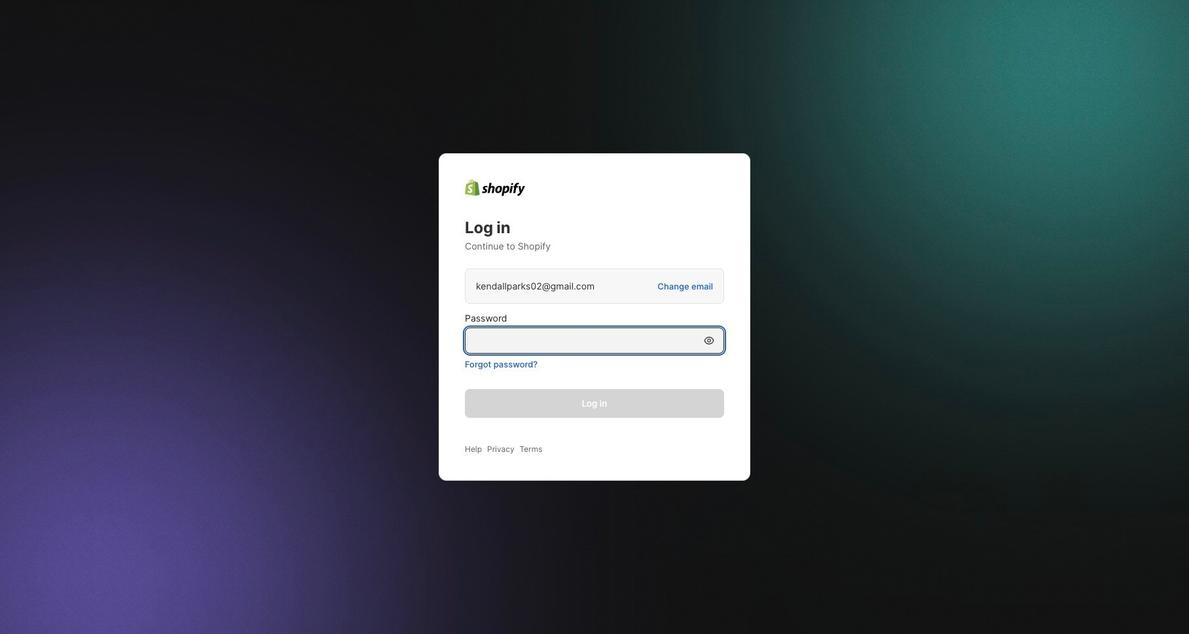 Task type: describe. For each thing, give the bounding box(es) containing it.
show password element
[[703, 334, 716, 347]]

show password image
[[703, 334, 716, 347]]



Task type: vqa. For each thing, say whether or not it's contained in the screenshot.
"access"
no



Task type: locate. For each thing, give the bounding box(es) containing it.
None password field
[[466, 328, 703, 353]]

log in to shopify image
[[465, 179, 525, 197]]



